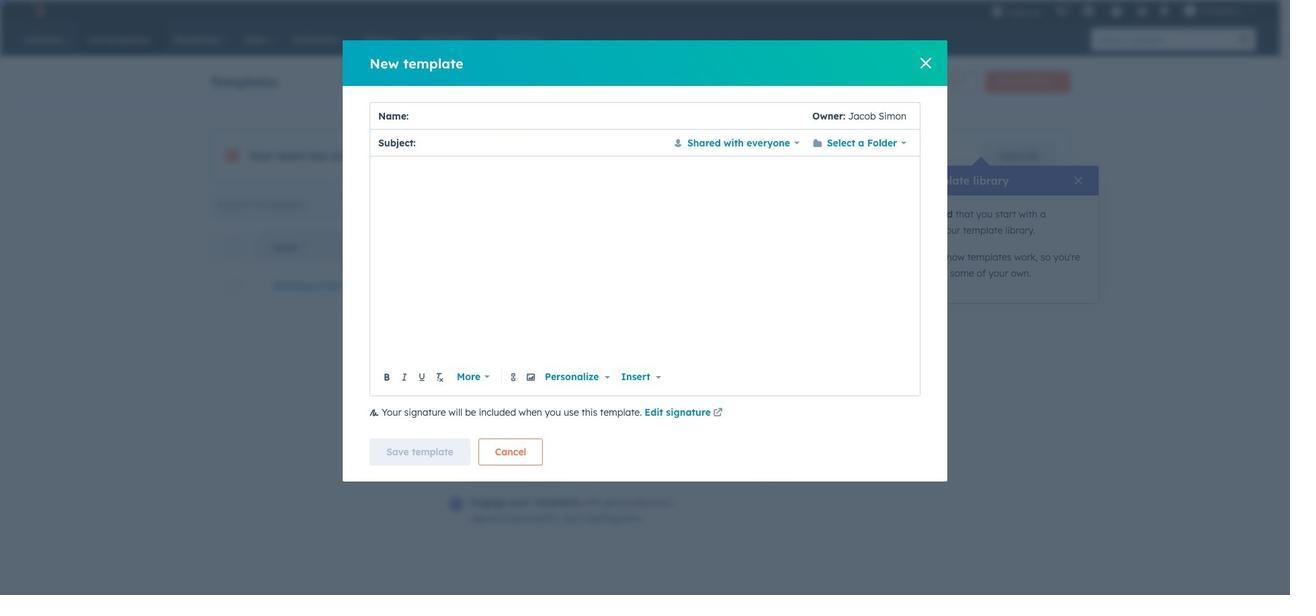 Task type: vqa. For each thing, say whether or not it's contained in the screenshot.
middle a
no



Task type: describe. For each thing, give the bounding box(es) containing it.
2 link opens in a new window image from the top
[[713, 409, 723, 419]]

1 horizontal spatial close image
[[1075, 177, 1083, 185]]

Search search field
[[210, 192, 373, 218]]

ascending sort. press to sort descending. image
[[302, 243, 307, 252]]



Task type: locate. For each thing, give the bounding box(es) containing it.
jacob simon image
[[1184, 5, 1196, 17]]

close image
[[921, 58, 932, 69], [1075, 177, 1083, 185]]

marketplaces image
[[1083, 6, 1095, 18]]

0 horizontal spatial close image
[[921, 58, 932, 69]]

dialog
[[343, 40, 948, 482]]

None text field
[[419, 135, 664, 151], [379, 165, 912, 366], [419, 135, 664, 151], [379, 165, 912, 366]]

1 link opens in a new window image from the top
[[713, 406, 723, 422]]

None text field
[[409, 103, 813, 129]]

link opens in a new window image
[[713, 406, 723, 422], [713, 409, 723, 419]]

1 vertical spatial close image
[[1075, 177, 1083, 185]]

Search HubSpot search field
[[1092, 28, 1233, 51]]

banner
[[210, 67, 1070, 93]]

menu
[[985, 0, 1264, 22]]

press to sort. element
[[1049, 243, 1054, 254]]

ascending sort. press to sort descending. element
[[302, 243, 307, 254]]

0 vertical spatial close image
[[921, 58, 932, 69]]



